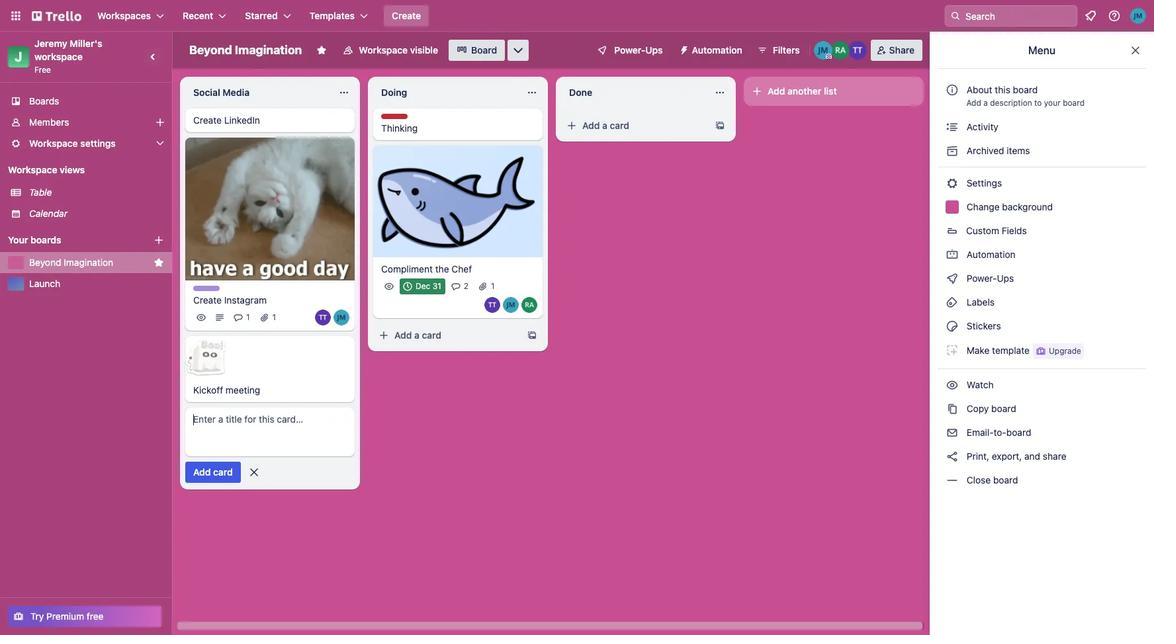 Task type: locate. For each thing, give the bounding box(es) containing it.
0 vertical spatial power-ups
[[614, 44, 663, 56]]

8 sm image from the top
[[946, 426, 959, 439]]

workspace visible
[[359, 44, 438, 56]]

1 vertical spatial beyond imagination
[[29, 257, 113, 268]]

sm image inside automation link
[[946, 248, 959, 261]]

1 horizontal spatial ups
[[997, 273, 1014, 284]]

create up workspace visible in the left of the page
[[392, 10, 421, 21]]

0 horizontal spatial add a card
[[394, 329, 442, 341]]

Dec 31 checkbox
[[400, 278, 445, 294]]

calendar link
[[29, 207, 164, 220]]

print,
[[967, 451, 990, 462]]

create from template… image for doing
[[527, 330, 537, 341]]

ruby anderson (rubyanderson7) image
[[831, 41, 850, 60], [522, 297, 537, 313]]

1 horizontal spatial imagination
[[235, 43, 302, 57]]

0 vertical spatial workspace
[[359, 44, 408, 56]]

pete ghost image
[[184, 337, 227, 379]]

labels
[[964, 297, 995, 308]]

2 horizontal spatial card
[[610, 120, 630, 131]]

card left the cancel icon
[[213, 467, 233, 478]]

sm image for labels
[[946, 296, 959, 309]]

workspaces button
[[89, 5, 172, 26]]

1 vertical spatial beyond
[[29, 257, 61, 268]]

create linkedin
[[193, 115, 260, 126]]

sm image for settings
[[946, 177, 959, 190]]

2 vertical spatial jeremy miller (jeremymiller198) image
[[334, 310, 349, 326]]

kickoff meeting
[[193, 385, 260, 396]]

1 horizontal spatial card
[[422, 329, 442, 341]]

1 vertical spatial add a card
[[394, 329, 442, 341]]

7 sm image from the top
[[946, 379, 959, 392]]

ruby anderson (rubyanderson7) image right jeremy miller (jeremymiller198) icon in the left top of the page
[[522, 297, 537, 313]]

0 vertical spatial terry turtle (terryturtle) image
[[848, 41, 867, 60]]

ups down automation link
[[997, 273, 1014, 284]]

0 horizontal spatial imagination
[[64, 257, 113, 268]]

workspace down members
[[29, 138, 78, 149]]

1 horizontal spatial a
[[602, 120, 608, 131]]

1 horizontal spatial add a card button
[[561, 115, 710, 136]]

items
[[1007, 145, 1030, 156]]

1 vertical spatial create from template… image
[[527, 330, 537, 341]]

card down dec 31
[[422, 329, 442, 341]]

0 vertical spatial beyond imagination
[[189, 43, 302, 57]]

1 vertical spatial a
[[602, 120, 608, 131]]

4 sm image from the top
[[946, 272, 959, 285]]

watch link
[[938, 375, 1146, 396]]

card down done "text field"
[[610, 120, 630, 131]]

0 horizontal spatial beyond
[[29, 257, 61, 268]]

add a card for doing
[[394, 329, 442, 341]]

add left the cancel icon
[[193, 467, 211, 478]]

activity
[[964, 121, 999, 132]]

workspace views
[[8, 164, 85, 175]]

power-ups up done "text field"
[[614, 44, 663, 56]]

31
[[433, 281, 441, 291]]

dec 31
[[416, 281, 441, 291]]

sm image inside automation button
[[674, 40, 692, 58]]

2 horizontal spatial a
[[984, 98, 988, 108]]

color: purple, title: none image
[[193, 286, 220, 292]]

template
[[992, 345, 1030, 356]]

workspace inside button
[[359, 44, 408, 56]]

add down done
[[582, 120, 600, 131]]

0 horizontal spatial automation
[[692, 44, 742, 56]]

add left another on the right top of page
[[768, 85, 785, 97]]

sm image inside the labels link
[[946, 296, 959, 309]]

create from template… image
[[715, 120, 725, 131], [527, 330, 537, 341]]

board
[[1013, 84, 1038, 95], [1063, 98, 1085, 108], [992, 403, 1016, 414], [1007, 427, 1032, 438], [993, 475, 1018, 486]]

1 vertical spatial workspace
[[29, 138, 78, 149]]

sm image inside print, export, and share "link"
[[946, 450, 959, 463]]

1 horizontal spatial 1
[[272, 313, 276, 323]]

jeremy miller's workspace free
[[34, 38, 105, 75]]

visible
[[410, 44, 438, 56]]

customize views image
[[512, 44, 525, 57]]

0 notifications image
[[1083, 8, 1099, 24]]

terry turtle (terryturtle) image
[[485, 297, 500, 313]]

card inside add card button
[[213, 467, 233, 478]]

0 horizontal spatial add a card button
[[373, 325, 522, 346]]

card for doing
[[422, 329, 442, 341]]

settings link
[[938, 173, 1146, 194]]

settings
[[80, 138, 116, 149]]

1 vertical spatial power-ups
[[964, 273, 1017, 284]]

linkedin
[[224, 115, 260, 126]]

miller's
[[70, 38, 102, 49]]

kickoff
[[193, 385, 223, 396]]

description
[[990, 98, 1032, 108]]

jeremy miller's workspace link
[[34, 38, 105, 62]]

1 horizontal spatial power-
[[967, 273, 997, 284]]

meeting
[[226, 385, 260, 396]]

add a card down dec 31 option
[[394, 329, 442, 341]]

terry turtle (terryturtle) image down 'create instagram' link
[[315, 310, 331, 326]]

add a card button
[[561, 115, 710, 136], [373, 325, 522, 346]]

1 up terry turtle (terryturtle) icon
[[491, 281, 495, 291]]

recent
[[183, 10, 213, 21]]

ups inside button
[[646, 44, 663, 56]]

sm image right power-ups button
[[674, 40, 692, 58]]

power-ups inside button
[[614, 44, 663, 56]]

workspace
[[359, 44, 408, 56], [29, 138, 78, 149], [8, 164, 57, 175]]

2 vertical spatial a
[[414, 329, 420, 341]]

beyond imagination
[[189, 43, 302, 57], [29, 257, 113, 268]]

2 horizontal spatial jeremy miller (jeremymiller198) image
[[1131, 8, 1146, 24]]

imagination up launch link
[[64, 257, 113, 268]]

sm image
[[946, 120, 959, 134], [946, 144, 959, 158], [946, 248, 959, 261], [946, 272, 959, 285], [946, 296, 959, 309], [946, 320, 959, 333], [946, 379, 959, 392], [946, 426, 959, 439], [946, 474, 959, 487]]

export,
[[992, 451, 1022, 462]]

terry turtle (terryturtle) image right the this member is an admin of this board. icon
[[848, 41, 867, 60]]

1 horizontal spatial automation
[[964, 249, 1016, 260]]

9 sm image from the top
[[946, 474, 959, 487]]

create for create linkedin
[[193, 115, 222, 126]]

search image
[[950, 11, 961, 21]]

2 sm image from the top
[[946, 144, 959, 158]]

0 horizontal spatial a
[[414, 329, 420, 341]]

1 horizontal spatial beyond
[[189, 43, 232, 57]]

workspace up table
[[8, 164, 57, 175]]

add
[[768, 85, 785, 97], [967, 98, 982, 108], [582, 120, 600, 131], [394, 329, 412, 341], [193, 467, 211, 478]]

automation button
[[674, 40, 750, 61]]

0 horizontal spatial terry turtle (terryturtle) image
[[315, 310, 331, 326]]

templates button
[[302, 5, 376, 26]]

0 horizontal spatial beyond imagination
[[29, 257, 113, 268]]

board inside 'link'
[[993, 475, 1018, 486]]

2
[[464, 281, 469, 291]]

3 sm image from the top
[[946, 248, 959, 261]]

share
[[1043, 451, 1067, 462]]

board down export,
[[993, 475, 1018, 486]]

1 horizontal spatial beyond imagination
[[189, 43, 302, 57]]

0 vertical spatial automation
[[692, 44, 742, 56]]

sm image left make
[[946, 344, 959, 357]]

dec
[[416, 281, 430, 291]]

sm image for print, export, and share
[[946, 450, 959, 463]]

1 vertical spatial card
[[422, 329, 442, 341]]

0 vertical spatial ups
[[646, 44, 663, 56]]

workspace settings button
[[0, 133, 172, 154]]

board up to-
[[992, 403, 1016, 414]]

create down color: purple, title: none image
[[193, 295, 222, 306]]

1 horizontal spatial add a card
[[582, 120, 630, 131]]

ups
[[646, 44, 663, 56], [997, 273, 1014, 284]]

6 sm image from the top
[[946, 320, 959, 333]]

workspace visible button
[[335, 40, 446, 61]]

power-ups link
[[938, 268, 1146, 289]]

1 vertical spatial imagination
[[64, 257, 113, 268]]

1 horizontal spatial create from template… image
[[715, 120, 725, 131]]

1 vertical spatial create
[[193, 115, 222, 126]]

table
[[29, 187, 52, 198]]

sm image for activity
[[946, 120, 959, 134]]

sm image inside archived items link
[[946, 144, 959, 158]]

add another list button
[[744, 77, 924, 106]]

a down dec 31 option
[[414, 329, 420, 341]]

create for create
[[392, 10, 421, 21]]

1 vertical spatial terry turtle (terryturtle) image
[[315, 310, 331, 326]]

sm image for power-ups
[[946, 272, 959, 285]]

power-ups
[[614, 44, 663, 56], [964, 273, 1017, 284]]

add a card down done
[[582, 120, 630, 131]]

automation left filters button
[[692, 44, 742, 56]]

create button
[[384, 5, 429, 26]]

workspace inside dropdown button
[[29, 138, 78, 149]]

1 vertical spatial automation
[[964, 249, 1016, 260]]

add a card button down 31
[[373, 325, 522, 346]]

beyond down recent dropdown button
[[189, 43, 232, 57]]

1
[[491, 281, 495, 291], [246, 313, 250, 323], [272, 313, 276, 323]]

2 vertical spatial card
[[213, 467, 233, 478]]

custom fields button
[[938, 220, 1146, 242]]

5 sm image from the top
[[946, 296, 959, 309]]

add card
[[193, 467, 233, 478]]

power-ups up labels
[[964, 273, 1017, 284]]

1 vertical spatial add a card button
[[373, 325, 522, 346]]

create for create instagram
[[193, 295, 222, 306]]

add a card button down done "text field"
[[561, 115, 710, 136]]

0 vertical spatial imagination
[[235, 43, 302, 57]]

a inside about this board add a description to your board
[[984, 98, 988, 108]]

add inside button
[[768, 85, 785, 97]]

sm image for make template
[[946, 344, 959, 357]]

add down about
[[967, 98, 982, 108]]

1 horizontal spatial jeremy miller (jeremymiller198) image
[[814, 41, 832, 60]]

try
[[30, 611, 44, 622]]

starred icon image
[[154, 257, 164, 268]]

try premium free button
[[8, 606, 162, 627]]

change background
[[964, 201, 1053, 212]]

2 horizontal spatial 1
[[491, 281, 495, 291]]

automation
[[692, 44, 742, 56], [964, 249, 1016, 260]]

change
[[967, 201, 1000, 212]]

0 horizontal spatial ups
[[646, 44, 663, 56]]

2 vertical spatial create
[[193, 295, 222, 306]]

0 vertical spatial add a card
[[582, 120, 630, 131]]

beyond imagination down starred at top
[[189, 43, 302, 57]]

workspace for workspace views
[[8, 164, 57, 175]]

power-ups button
[[588, 40, 671, 61]]

power- up done "text field"
[[614, 44, 646, 56]]

sm image for email-to-board
[[946, 426, 959, 439]]

archived items link
[[938, 140, 1146, 162]]

workspace left visible
[[359, 44, 408, 56]]

sm image inside settings link
[[946, 177, 959, 190]]

sm image inside copy board link
[[946, 402, 959, 416]]

workspaces
[[97, 10, 151, 21]]

automation down custom fields
[[964, 249, 1016, 260]]

create from template… image for done
[[715, 120, 725, 131]]

back to home image
[[32, 5, 81, 26]]

0 vertical spatial create from template… image
[[715, 120, 725, 131]]

sm image inside close board 'link'
[[946, 474, 959, 487]]

sm image inside watch link
[[946, 379, 959, 392]]

create
[[392, 10, 421, 21], [193, 115, 222, 126], [193, 295, 222, 306]]

0 vertical spatial add a card button
[[561, 115, 710, 136]]

beyond up the launch
[[29, 257, 61, 268]]

menu
[[1028, 44, 1056, 56]]

1 vertical spatial ruby anderson (rubyanderson7) image
[[522, 297, 537, 313]]

2 vertical spatial workspace
[[8, 164, 57, 175]]

starred button
[[237, 5, 299, 26]]

0 vertical spatial a
[[984, 98, 988, 108]]

create inside "button"
[[392, 10, 421, 21]]

1 vertical spatial ups
[[997, 273, 1014, 284]]

1 down instagram at top left
[[246, 313, 250, 323]]

1 for 1
[[272, 313, 276, 323]]

sm image left copy
[[946, 402, 959, 416]]

card
[[610, 120, 630, 131], [422, 329, 442, 341], [213, 467, 233, 478]]

sm image inside stickers link
[[946, 320, 959, 333]]

doing
[[381, 87, 407, 98]]

open information menu image
[[1108, 9, 1121, 23]]

your boards with 2 items element
[[8, 232, 134, 248]]

beyond imagination down your boards with 2 items element
[[29, 257, 113, 268]]

add inside button
[[193, 467, 211, 478]]

imagination down starred dropdown button
[[235, 43, 302, 57]]

ruby anderson (rubyanderson7) image up add another list button
[[831, 41, 850, 60]]

sm image inside power-ups link
[[946, 272, 959, 285]]

a down done "text field"
[[602, 120, 608, 131]]

0 vertical spatial power-
[[614, 44, 646, 56]]

about
[[967, 84, 993, 95]]

1 sm image from the top
[[946, 120, 959, 134]]

sm image left print,
[[946, 450, 959, 463]]

sm image left settings
[[946, 177, 959, 190]]

beyond inside beyond imagination text field
[[189, 43, 232, 57]]

1 down 'create instagram' link
[[272, 313, 276, 323]]

your
[[8, 234, 28, 246]]

0 horizontal spatial power-
[[614, 44, 646, 56]]

0 horizontal spatial ruby anderson (rubyanderson7) image
[[522, 297, 537, 313]]

email-to-board
[[964, 427, 1032, 438]]

add down dec 31 option
[[394, 329, 412, 341]]

0 vertical spatial beyond
[[189, 43, 232, 57]]

j
[[15, 49, 22, 64]]

workspace navigation collapse icon image
[[144, 48, 163, 66]]

email-to-board link
[[938, 422, 1146, 443]]

power- up labels
[[967, 273, 997, 284]]

0 horizontal spatial card
[[213, 467, 233, 478]]

create down social
[[193, 115, 222, 126]]

0 vertical spatial create
[[392, 10, 421, 21]]

board up to
[[1013, 84, 1038, 95]]

a down about
[[984, 98, 988, 108]]

1 horizontal spatial terry turtle (terryturtle) image
[[848, 41, 867, 60]]

imagination inside text field
[[235, 43, 302, 57]]

launch link
[[29, 277, 164, 291]]

archived items
[[964, 145, 1030, 156]]

board link
[[449, 40, 505, 61]]

create instagram
[[193, 295, 267, 306]]

sm image inside activity "link"
[[946, 120, 959, 134]]

1 horizontal spatial ruby anderson (rubyanderson7) image
[[831, 41, 850, 60]]

templates
[[310, 10, 355, 21]]

sm image inside the email-to-board link
[[946, 426, 959, 439]]

and
[[1025, 451, 1041, 462]]

terry turtle (terryturtle) image
[[848, 41, 867, 60], [315, 310, 331, 326]]

jeremy miller (jeremymiller198) image
[[1131, 8, 1146, 24], [814, 41, 832, 60], [334, 310, 349, 326]]

sm image
[[674, 40, 692, 58], [946, 177, 959, 190], [946, 344, 959, 357], [946, 402, 959, 416], [946, 450, 959, 463]]

0 vertical spatial card
[[610, 120, 630, 131]]

thinking link
[[381, 122, 535, 135]]

ups up done "text field"
[[646, 44, 663, 56]]

0 horizontal spatial power-ups
[[614, 44, 663, 56]]

members link
[[0, 112, 172, 133]]

boards link
[[0, 91, 172, 112]]

0 horizontal spatial create from template… image
[[527, 330, 537, 341]]



Task type: vqa. For each thing, say whether or not it's contained in the screenshot.
LAUNCH link
yes



Task type: describe. For each thing, give the bounding box(es) containing it.
sm image for close board
[[946, 474, 959, 487]]

media
[[223, 87, 250, 98]]

done
[[569, 87, 592, 98]]

add for "add a card" button associated with doing
[[394, 329, 412, 341]]

jeremy miller (jeremymiller198) image
[[503, 297, 519, 313]]

filters button
[[753, 40, 804, 61]]

Social Media text field
[[185, 82, 331, 103]]

board up 'print, export, and share'
[[1007, 427, 1032, 438]]

stickers link
[[938, 316, 1146, 337]]

Board name text field
[[183, 40, 309, 61]]

to
[[1035, 98, 1042, 108]]

this
[[995, 84, 1011, 95]]

views
[[60, 164, 85, 175]]

labels link
[[938, 292, 1146, 313]]

1 horizontal spatial power-ups
[[964, 273, 1017, 284]]

automation inside button
[[692, 44, 742, 56]]

archived
[[967, 145, 1004, 156]]

watch
[[964, 379, 996, 391]]

thoughts
[[381, 114, 418, 124]]

workspace for workspace visible
[[359, 44, 408, 56]]

share button
[[871, 40, 923, 61]]

jeremy
[[34, 38, 67, 49]]

beyond inside beyond imagination link
[[29, 257, 61, 268]]

members
[[29, 116, 69, 128]]

primary element
[[0, 0, 1154, 32]]

compliment the chef link
[[381, 263, 535, 276]]

free
[[34, 65, 51, 75]]

add a card for done
[[582, 120, 630, 131]]

print, export, and share link
[[938, 446, 1146, 467]]

instagram
[[224, 295, 267, 306]]

starred
[[245, 10, 278, 21]]

0 vertical spatial jeremy miller (jeremymiller198) image
[[1131, 8, 1146, 24]]

board right your
[[1063, 98, 1085, 108]]

make
[[967, 345, 990, 356]]

sm image for automation
[[946, 248, 959, 261]]

workspace
[[34, 51, 83, 62]]

card for done
[[610, 120, 630, 131]]

sm image for copy board
[[946, 402, 959, 416]]

color: bold red, title: "thoughts" element
[[381, 114, 418, 124]]

stickers
[[964, 320, 1001, 332]]

workspace settings
[[29, 138, 116, 149]]

copy board
[[964, 403, 1016, 414]]

0 vertical spatial ruby anderson (rubyanderson7) image
[[831, 41, 850, 60]]

workspace for workspace settings
[[29, 138, 78, 149]]

add board image
[[154, 235, 164, 246]]

this member is an admin of this board. image
[[826, 54, 832, 60]]

board
[[471, 44, 497, 56]]

star or unstar board image
[[317, 45, 327, 56]]

copy board link
[[938, 398, 1146, 420]]

Doing text field
[[373, 82, 519, 103]]

add card button
[[185, 462, 241, 483]]

table link
[[29, 186, 164, 199]]

1 vertical spatial power-
[[967, 273, 997, 284]]

another
[[788, 85, 822, 97]]

add for "add a card" button related to done
[[582, 120, 600, 131]]

social
[[193, 87, 220, 98]]

settings
[[964, 177, 1002, 189]]

add a card button for done
[[561, 115, 710, 136]]

1 vertical spatial jeremy miller (jeremymiller198) image
[[814, 41, 832, 60]]

custom fields
[[966, 225, 1027, 236]]

Done text field
[[561, 82, 707, 103]]

make template
[[964, 345, 1030, 356]]

close board
[[964, 475, 1018, 486]]

activity link
[[938, 116, 1146, 138]]

upgrade
[[1049, 346, 1081, 356]]

print, export, and share
[[964, 451, 1067, 462]]

a for doing
[[414, 329, 420, 341]]

0 horizontal spatial 1
[[246, 313, 250, 323]]

0 horizontal spatial jeremy miller (jeremymiller198) image
[[334, 310, 349, 326]]

sm image for stickers
[[946, 320, 959, 333]]

change background link
[[938, 197, 1146, 218]]

try premium free
[[30, 611, 104, 622]]

add for add another list button
[[768, 85, 785, 97]]

calendar
[[29, 208, 68, 219]]

close board link
[[938, 470, 1146, 491]]

sm image for watch
[[946, 379, 959, 392]]

beyond imagination inside text field
[[189, 43, 302, 57]]

power- inside button
[[614, 44, 646, 56]]

chef
[[452, 263, 472, 274]]

free
[[87, 611, 104, 622]]

the
[[435, 263, 449, 274]]

1 for 2
[[491, 281, 495, 291]]

close
[[967, 475, 991, 486]]

thinking
[[381, 122, 418, 134]]

add inside about this board add a description to your board
[[967, 98, 982, 108]]

Enter a title for this card… text field
[[185, 408, 355, 457]]

custom
[[966, 225, 999, 236]]

recent button
[[175, 5, 235, 26]]

add a card button for doing
[[373, 325, 522, 346]]

list
[[824, 85, 837, 97]]

your
[[1044, 98, 1061, 108]]

about this board add a description to your board
[[967, 84, 1085, 108]]

premium
[[46, 611, 84, 622]]

Search field
[[961, 6, 1077, 26]]

boards
[[30, 234, 61, 246]]

create instagram link
[[193, 294, 347, 307]]

fields
[[1002, 225, 1027, 236]]

boards
[[29, 95, 59, 107]]

launch
[[29, 278, 60, 289]]

thoughts thinking
[[381, 114, 418, 134]]

compliment
[[381, 263, 433, 274]]

sm image for archived items
[[946, 144, 959, 158]]

share
[[889, 44, 915, 56]]

kickoff meeting link
[[193, 384, 347, 397]]

email-
[[967, 427, 994, 438]]

a for done
[[602, 120, 608, 131]]

filters
[[773, 44, 800, 56]]

cancel image
[[247, 466, 261, 479]]

j link
[[8, 46, 29, 68]]



